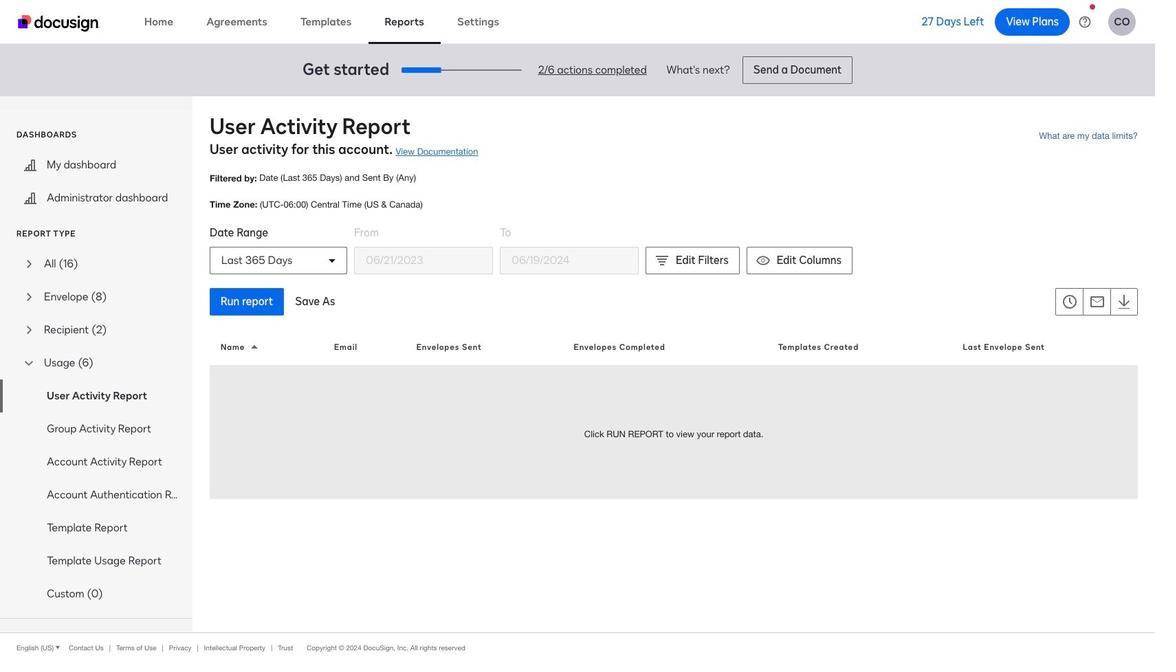 Task type: locate. For each thing, give the bounding box(es) containing it.
1 horizontal spatial mm/dd/yyyy text field
[[501, 248, 638, 274]]

secondary report detail actions group
[[1056, 288, 1138, 316]]

MM/DD/YYYY text field
[[355, 248, 492, 274], [501, 248, 638, 274]]

0 horizontal spatial mm/dd/yyyy text field
[[355, 248, 492, 274]]



Task type: vqa. For each thing, say whether or not it's contained in the screenshot.
MM/DD/YYYY Text Box
yes



Task type: describe. For each thing, give the bounding box(es) containing it.
more info region
[[0, 633, 1155, 662]]

2 mm/dd/yyyy text field from the left
[[501, 248, 638, 274]]

report type element
[[0, 248, 193, 611]]

1 mm/dd/yyyy text field from the left
[[355, 248, 492, 274]]

primary report detail actions group
[[210, 288, 346, 316]]

dashboards element
[[0, 149, 193, 215]]

docusign esignature image
[[18, 15, 100, 31]]



